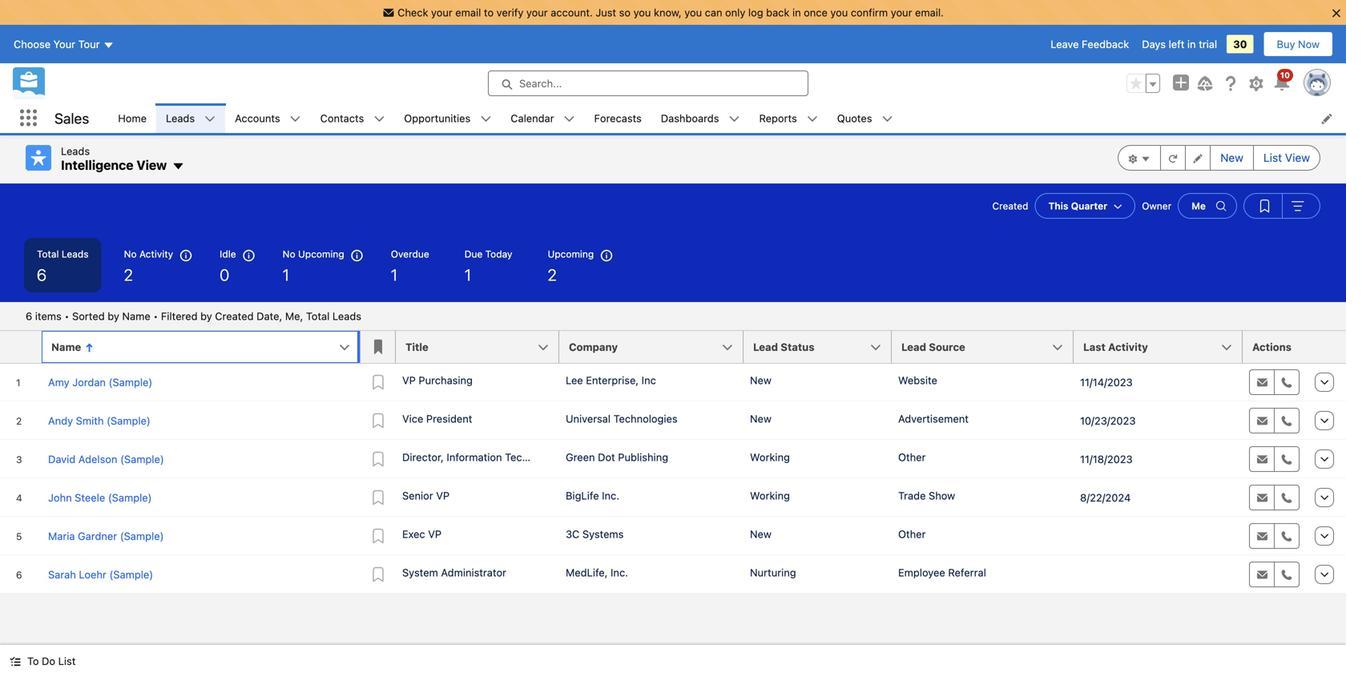 Task type: describe. For each thing, give the bounding box(es) containing it.
11/14/2023
[[1080, 376, 1133, 388]]

lead status
[[753, 341, 815, 353]]

view for intelligence view
[[137, 157, 167, 173]]

title cell
[[396, 331, 569, 364]]

opportunities link
[[395, 103, 480, 133]]

items
[[35, 310, 62, 322]]

0 horizontal spatial list
[[58, 655, 76, 667]]

today
[[485, 248, 513, 260]]

this quarter
[[1049, 200, 1108, 212]]

medlife,
[[566, 567, 608, 579]]

days left in trial
[[1142, 38, 1218, 50]]

text default image for dashboards
[[729, 113, 740, 125]]

enterprise,
[[586, 374, 639, 386]]

2 upcoming from the left
[[548, 248, 594, 260]]

working for trade show
[[750, 490, 790, 502]]

important cell
[[361, 331, 396, 364]]

10 button
[[1273, 69, 1294, 93]]

inc
[[642, 374, 656, 386]]

6 inside the total leads 6
[[37, 265, 46, 284]]

3 your from the left
[[891, 6, 912, 18]]

other for new
[[898, 528, 926, 540]]

leads up intelligence
[[61, 145, 90, 157]]

now
[[1298, 38, 1320, 50]]

1 horizontal spatial created
[[993, 200, 1029, 212]]

administrator
[[441, 567, 507, 579]]

this
[[1049, 200, 1069, 212]]

senior
[[402, 490, 433, 502]]

dashboards list item
[[651, 103, 750, 133]]

list inside group
[[1264, 151, 1282, 164]]

company button
[[559, 331, 744, 363]]

overdue 1
[[391, 248, 429, 284]]

vp purchasing
[[402, 374, 473, 386]]

leave
[[1051, 38, 1079, 50]]

this quarter button
[[1035, 193, 1136, 219]]

purchasing
[[419, 374, 473, 386]]

row number cell
[[0, 331, 42, 364]]

confirm
[[851, 6, 888, 18]]

to
[[484, 6, 494, 18]]

last activity cell
[[1074, 331, 1253, 364]]

11/18/2023
[[1080, 453, 1133, 465]]

days
[[1142, 38, 1166, 50]]

universal technologies
[[566, 413, 678, 425]]

left
[[1169, 38, 1185, 50]]

advertisement
[[898, 413, 969, 425]]

email
[[456, 6, 481, 18]]

buy now
[[1277, 38, 1320, 50]]

search... button
[[488, 71, 809, 96]]

intelligence view
[[61, 157, 167, 173]]

2 for no activity
[[124, 265, 133, 284]]

director, information technology green dot publishing
[[402, 451, 669, 463]]

search...
[[519, 77, 562, 89]]

leave feedback link
[[1051, 38, 1129, 50]]

new for website
[[750, 374, 772, 386]]

last activity button
[[1074, 331, 1243, 363]]

1 1 from the left
[[283, 265, 289, 284]]

text default image for accounts
[[290, 113, 301, 125]]

action image
[[1307, 331, 1347, 363]]

2 • from the left
[[153, 310, 158, 322]]

system administrator
[[402, 567, 507, 579]]

2 you from the left
[[685, 6, 702, 18]]

actions cell
[[1243, 331, 1307, 364]]

1 horizontal spatial name
[[122, 310, 150, 322]]

list view
[[1264, 151, 1310, 164]]

senior vp
[[402, 490, 450, 502]]

forecasts link
[[585, 103, 651, 133]]

title
[[406, 341, 429, 353]]

new for advertisement
[[750, 413, 772, 425]]

no activity
[[124, 248, 173, 260]]

technologies
[[614, 413, 678, 425]]

10
[[1281, 71, 1290, 80]]

due today 1
[[465, 248, 513, 284]]

accounts
[[235, 112, 280, 124]]

contacts
[[320, 112, 364, 124]]

source
[[929, 341, 966, 353]]

leads up important cell
[[333, 310, 361, 322]]

lead source
[[902, 341, 966, 353]]

0 vertical spatial vp
[[402, 374, 416, 386]]

3c
[[566, 528, 580, 540]]

inc. for biglife inc.
[[602, 490, 620, 502]]

action cell
[[1307, 331, 1347, 364]]

reports list item
[[750, 103, 828, 133]]

inc. for medlife, inc.
[[611, 567, 628, 579]]

list containing home
[[108, 103, 1347, 133]]

quotes link
[[828, 103, 882, 133]]

list view button
[[1253, 145, 1321, 171]]

intelligence
[[61, 157, 134, 173]]

email.
[[915, 6, 944, 18]]

biglife inc.
[[566, 490, 620, 502]]

referral
[[948, 567, 987, 579]]

calendar
[[511, 112, 554, 124]]

so
[[619, 6, 631, 18]]

1 horizontal spatial total
[[306, 310, 330, 322]]

company cell
[[559, 331, 753, 364]]

opportunities list item
[[395, 103, 501, 133]]

1 inside due today 1
[[465, 265, 471, 284]]

due
[[465, 248, 483, 260]]

0 vertical spatial group
[[1127, 74, 1161, 93]]

actions
[[1253, 341, 1292, 353]]

name inside 'button'
[[51, 341, 81, 353]]

information
[[447, 451, 502, 463]]

green
[[566, 451, 595, 463]]

cell for employee referral
[[1074, 555, 1243, 594]]

dashboards
[[661, 112, 719, 124]]

employee
[[898, 567, 946, 579]]

accounts list item
[[225, 103, 311, 133]]

dot
[[598, 451, 615, 463]]

lead source cell
[[892, 331, 1084, 364]]

log
[[749, 6, 764, 18]]

text default image inside name 'button'
[[84, 343, 94, 353]]

new inside "button"
[[1221, 151, 1244, 164]]

text default image for opportunities
[[480, 113, 492, 125]]

1 inside overdue 1
[[391, 265, 398, 284]]

biglife
[[566, 490, 599, 502]]

1 upcoming from the left
[[298, 248, 344, 260]]

sales
[[55, 110, 89, 127]]

calendar link
[[501, 103, 564, 133]]

name cell
[[42, 331, 370, 364]]

row number image
[[0, 331, 42, 363]]

lead status cell
[[744, 331, 902, 364]]

accounts link
[[225, 103, 290, 133]]

owner
[[1142, 200, 1172, 212]]

activity for last activity
[[1109, 341, 1148, 353]]

trade
[[898, 490, 926, 502]]

overdue
[[391, 248, 429, 260]]



Task type: locate. For each thing, give the bounding box(es) containing it.
your
[[431, 6, 453, 18], [527, 6, 548, 18], [891, 6, 912, 18]]

your left email.
[[891, 6, 912, 18]]

contacts link
[[311, 103, 374, 133]]

calendar list item
[[501, 103, 585, 133]]

activity inside key performance indicators group
[[139, 248, 173, 260]]

activity up filtered
[[139, 248, 173, 260]]

grid containing name
[[0, 331, 1347, 595]]

1 horizontal spatial view
[[1285, 151, 1310, 164]]

text default image inside contacts list item
[[374, 113, 385, 125]]

leads inside the total leads 6
[[62, 248, 89, 260]]

0 horizontal spatial •
[[64, 310, 69, 322]]

quotes list item
[[828, 103, 903, 133]]

check
[[398, 6, 428, 18]]

text default image
[[204, 113, 216, 125], [290, 113, 301, 125], [564, 113, 575, 125], [807, 113, 818, 125], [882, 113, 893, 125], [84, 343, 94, 353]]

total leads 6
[[37, 248, 89, 284]]

working for other
[[750, 451, 790, 463]]

text default image left accounts "link"
[[204, 113, 216, 125]]

no right the total leads 6
[[124, 248, 137, 260]]

text default image right quotes
[[882, 113, 893, 125]]

choose your tour button
[[13, 31, 115, 57]]

tour
[[78, 38, 100, 50]]

last
[[1084, 341, 1106, 353]]

3 1 from the left
[[465, 265, 471, 284]]

contacts list item
[[311, 103, 395, 133]]

lead left status
[[753, 341, 778, 353]]

1 down overdue
[[391, 265, 398, 284]]

1 other from the top
[[898, 451, 926, 463]]

title button
[[396, 331, 559, 363]]

vp for senior vp
[[436, 490, 450, 502]]

1 no from the left
[[124, 248, 137, 260]]

view right new "button"
[[1285, 151, 1310, 164]]

name down "items"
[[51, 341, 81, 353]]

new for other
[[750, 528, 772, 540]]

2 no from the left
[[283, 248, 295, 260]]

• left filtered
[[153, 310, 158, 322]]

1 • from the left
[[64, 310, 69, 322]]

1 2 from the left
[[124, 265, 133, 284]]

upcoming right today
[[548, 248, 594, 260]]

6 items • sorted by name • filtered by created date, me, total leads status
[[26, 310, 361, 322]]

your left email
[[431, 6, 453, 18]]

0 horizontal spatial 2
[[124, 265, 133, 284]]

in right back
[[793, 6, 801, 18]]

leads right 'home' link
[[166, 112, 195, 124]]

you left can
[[685, 6, 702, 18]]

3 you from the left
[[831, 6, 848, 18]]

list
[[108, 103, 1347, 133]]

website
[[898, 374, 938, 386]]

text default image for leads
[[204, 113, 216, 125]]

text default image for reports
[[807, 113, 818, 125]]

lead inside button
[[902, 341, 927, 353]]

text default image left reports
[[729, 113, 740, 125]]

verify
[[497, 6, 524, 18]]

0 horizontal spatial by
[[108, 310, 119, 322]]

feedback
[[1082, 38, 1129, 50]]

universal
[[566, 413, 611, 425]]

2 horizontal spatial 1
[[465, 265, 471, 284]]

name left filtered
[[122, 310, 150, 322]]

group containing new
[[1118, 145, 1321, 171]]

0 vertical spatial total
[[37, 248, 59, 260]]

2 2 from the left
[[548, 265, 557, 284]]

working
[[750, 451, 790, 463], [750, 490, 790, 502]]

vice
[[402, 413, 423, 425]]

view inside button
[[1285, 151, 1310, 164]]

2 by from the left
[[200, 310, 212, 322]]

you
[[634, 6, 651, 18], [685, 6, 702, 18], [831, 6, 848, 18]]

by right sorted
[[108, 310, 119, 322]]

vp for exec vp
[[428, 528, 442, 540]]

sorted
[[72, 310, 105, 322]]

1 horizontal spatial no
[[283, 248, 295, 260]]

1 horizontal spatial 2
[[548, 265, 557, 284]]

1 lead from the left
[[753, 341, 778, 353]]

2 1 from the left
[[391, 265, 398, 284]]

group
[[1127, 74, 1161, 93], [1118, 145, 1321, 171], [1244, 193, 1321, 219]]

me
[[1192, 200, 1206, 212]]

1 your from the left
[[431, 6, 453, 18]]

no right idle
[[283, 248, 295, 260]]

6
[[37, 265, 46, 284], [26, 310, 32, 322]]

reports
[[759, 112, 797, 124]]

text default image for quotes
[[882, 113, 893, 125]]

can
[[705, 6, 723, 18]]

leads link
[[156, 103, 204, 133]]

lead
[[753, 341, 778, 353], [902, 341, 927, 353]]

view down 'home' link
[[137, 157, 167, 173]]

1 horizontal spatial you
[[685, 6, 702, 18]]

idle
[[220, 248, 236, 260]]

text default image down leads link
[[172, 160, 185, 173]]

1 you from the left
[[634, 6, 651, 18]]

your
[[53, 38, 75, 50]]

activity right last
[[1109, 341, 1148, 353]]

leads inside "list item"
[[166, 112, 195, 124]]

other up trade
[[898, 451, 926, 463]]

1 vertical spatial vp
[[436, 490, 450, 502]]

buy
[[1277, 38, 1296, 50]]

1 horizontal spatial activity
[[1109, 341, 1148, 353]]

list right new "button"
[[1264, 151, 1282, 164]]

1 horizontal spatial •
[[153, 310, 158, 322]]

trial
[[1199, 38, 1218, 50]]

1 vertical spatial name
[[51, 341, 81, 353]]

0 horizontal spatial lead
[[753, 341, 778, 353]]

exec
[[402, 528, 425, 540]]

systems
[[583, 528, 624, 540]]

1 horizontal spatial 1
[[391, 265, 398, 284]]

2 lead from the left
[[902, 341, 927, 353]]

list right do
[[58, 655, 76, 667]]

lead inside 'button'
[[753, 341, 778, 353]]

1 vertical spatial list
[[58, 655, 76, 667]]

your right verify
[[527, 6, 548, 18]]

status
[[781, 341, 815, 353]]

other down trade
[[898, 528, 926, 540]]

2 right due today 1
[[548, 265, 557, 284]]

text default image left to
[[10, 656, 21, 667]]

lead for lead status
[[753, 341, 778, 353]]

text default image right reports
[[807, 113, 818, 125]]

no for 1
[[283, 248, 295, 260]]

new button
[[1210, 145, 1254, 171]]

text default image inside accounts list item
[[290, 113, 301, 125]]

1 vertical spatial inc.
[[611, 567, 628, 579]]

1 working from the top
[[750, 451, 790, 463]]

cell for other
[[1074, 517, 1243, 555]]

text default image inside quotes list item
[[882, 113, 893, 125]]

inc. right biglife
[[602, 490, 620, 502]]

activity for no activity
[[139, 248, 173, 260]]

6 up "items"
[[37, 265, 46, 284]]

reports link
[[750, 103, 807, 133]]

just
[[596, 6, 616, 18]]

1 vertical spatial in
[[1188, 38, 1196, 50]]

text default image for contacts
[[374, 113, 385, 125]]

by right filtered
[[200, 310, 212, 322]]

• right "items"
[[64, 310, 69, 322]]

group down days
[[1127, 74, 1161, 93]]

text default image right contacts on the top left of the page
[[374, 113, 385, 125]]

0 horizontal spatial created
[[215, 310, 254, 322]]

lead for lead source
[[902, 341, 927, 353]]

text default image right accounts
[[290, 113, 301, 125]]

0 vertical spatial list
[[1264, 151, 1282, 164]]

3c systems
[[566, 528, 624, 540]]

leads list item
[[156, 103, 225, 133]]

1 vertical spatial working
[[750, 490, 790, 502]]

other for working
[[898, 451, 926, 463]]

system
[[402, 567, 438, 579]]

in right left
[[1188, 38, 1196, 50]]

vp right exec
[[428, 528, 442, 540]]

to do list
[[27, 655, 76, 667]]

1 horizontal spatial by
[[200, 310, 212, 322]]

1 vertical spatial activity
[[1109, 341, 1148, 353]]

0 vertical spatial 6
[[37, 265, 46, 284]]

only
[[725, 6, 746, 18]]

new
[[1221, 151, 1244, 164], [750, 374, 772, 386], [750, 413, 772, 425], [750, 528, 772, 540]]

1 down due
[[465, 265, 471, 284]]

total up "items"
[[37, 248, 59, 260]]

text default image inside dashboards list item
[[729, 113, 740, 125]]

6 left "items"
[[26, 310, 32, 322]]

by
[[108, 310, 119, 322], [200, 310, 212, 322]]

1 vertical spatial other
[[898, 528, 926, 540]]

leave feedback
[[1051, 38, 1129, 50]]

text default image inside reports list item
[[807, 113, 818, 125]]

you right so
[[634, 6, 651, 18]]

text default image inside to do list button
[[10, 656, 21, 667]]

2 cell from the top
[[1074, 555, 1243, 594]]

exec vp
[[402, 528, 442, 540]]

1 horizontal spatial upcoming
[[548, 248, 594, 260]]

0 horizontal spatial name
[[51, 341, 81, 353]]

filtered
[[161, 310, 198, 322]]

created left this
[[993, 200, 1029, 212]]

1 horizontal spatial 6
[[37, 265, 46, 284]]

2 your from the left
[[527, 6, 548, 18]]

2 working from the top
[[750, 490, 790, 502]]

2 down no activity
[[124, 265, 133, 284]]

1 horizontal spatial in
[[1188, 38, 1196, 50]]

1 cell from the top
[[1074, 517, 1243, 555]]

0 horizontal spatial activity
[[139, 248, 173, 260]]

vp right senior at the bottom left
[[436, 490, 450, 502]]

text default image right calendar
[[564, 113, 575, 125]]

text default image inside 'leads' "list item"
[[204, 113, 216, 125]]

0 horizontal spatial upcoming
[[298, 248, 344, 260]]

0 vertical spatial other
[[898, 451, 926, 463]]

activity inside button
[[1109, 341, 1148, 353]]

1 vertical spatial group
[[1118, 145, 1321, 171]]

0 vertical spatial activity
[[139, 248, 173, 260]]

total right me,
[[306, 310, 330, 322]]

view
[[1285, 151, 1310, 164], [137, 157, 167, 173]]

6 items • sorted by name • filtered by created date, me, total leads
[[26, 310, 361, 322]]

total
[[37, 248, 59, 260], [306, 310, 330, 322]]

show
[[929, 490, 956, 502]]

text default image left calendar link
[[480, 113, 492, 125]]

text default image for calendar
[[564, 113, 575, 125]]

me button
[[1178, 193, 1238, 219]]

2
[[124, 265, 133, 284], [548, 265, 557, 284]]

1 horizontal spatial list
[[1264, 151, 1282, 164]]

president
[[426, 413, 472, 425]]

group down list view button
[[1244, 193, 1321, 219]]

1 horizontal spatial your
[[527, 6, 548, 18]]

quarter
[[1071, 200, 1108, 212]]

you right once
[[831, 6, 848, 18]]

created left date,
[[215, 310, 254, 322]]

grid
[[0, 331, 1347, 595]]

1 vertical spatial created
[[215, 310, 254, 322]]

0 horizontal spatial total
[[37, 248, 59, 260]]

know,
[[654, 6, 682, 18]]

dashboards link
[[651, 103, 729, 133]]

0 vertical spatial working
[[750, 451, 790, 463]]

cell
[[1074, 517, 1243, 555], [1074, 555, 1243, 594]]

inc. right medlife,
[[611, 567, 628, 579]]

2 vertical spatial vp
[[428, 528, 442, 540]]

vp
[[402, 374, 416, 386], [436, 490, 450, 502], [428, 528, 442, 540]]

0 horizontal spatial no
[[124, 248, 137, 260]]

text default image inside the opportunities list item
[[480, 113, 492, 125]]

check your email to verify your account. just so you know, you can only log back in once you confirm your email.
[[398, 6, 944, 18]]

total inside the total leads 6
[[37, 248, 59, 260]]

8/22/2024
[[1080, 492, 1131, 504]]

0 vertical spatial inc.
[[602, 490, 620, 502]]

0 horizontal spatial your
[[431, 6, 453, 18]]

back
[[766, 6, 790, 18]]

vice president
[[402, 413, 472, 425]]

upcoming up me,
[[298, 248, 344, 260]]

publishing
[[618, 451, 669, 463]]

to do list button
[[0, 645, 85, 677]]

1 down "no upcoming"
[[283, 265, 289, 284]]

2 horizontal spatial your
[[891, 6, 912, 18]]

0 horizontal spatial you
[[634, 6, 651, 18]]

view for list view
[[1285, 151, 1310, 164]]

no for 2
[[124, 248, 137, 260]]

text default image inside calendar list item
[[564, 113, 575, 125]]

leads up sorted
[[62, 248, 89, 260]]

name button
[[42, 331, 361, 363]]

1 by from the left
[[108, 310, 119, 322]]

text default image
[[374, 113, 385, 125], [480, 113, 492, 125], [729, 113, 740, 125], [172, 160, 185, 173], [10, 656, 21, 667]]

group up me button
[[1118, 145, 1321, 171]]

2 for upcoming
[[548, 265, 557, 284]]

2 vertical spatial group
[[1244, 193, 1321, 219]]

lead status button
[[744, 331, 892, 363]]

nurturing
[[750, 567, 796, 579]]

0 vertical spatial name
[[122, 310, 150, 322]]

0 horizontal spatial 6
[[26, 310, 32, 322]]

0
[[220, 265, 229, 284]]

text default image down sorted
[[84, 343, 94, 353]]

1 vertical spatial 6
[[26, 310, 32, 322]]

0 vertical spatial created
[[993, 200, 1029, 212]]

0 horizontal spatial view
[[137, 157, 167, 173]]

0 horizontal spatial 1
[[283, 265, 289, 284]]

0 vertical spatial in
[[793, 6, 801, 18]]

1 horizontal spatial lead
[[902, 341, 927, 353]]

key performance indicators group
[[0, 238, 1347, 302]]

2 other from the top
[[898, 528, 926, 540]]

director,
[[402, 451, 444, 463]]

30
[[1234, 38, 1248, 50]]

1 vertical spatial total
[[306, 310, 330, 322]]

vp down title
[[402, 374, 416, 386]]

0 horizontal spatial in
[[793, 6, 801, 18]]

2 horizontal spatial you
[[831, 6, 848, 18]]

lead left source
[[902, 341, 927, 353]]

choose
[[14, 38, 51, 50]]

employee referral
[[898, 567, 987, 579]]



Task type: vqa. For each thing, say whether or not it's contained in the screenshot.
Contacts text default image
yes



